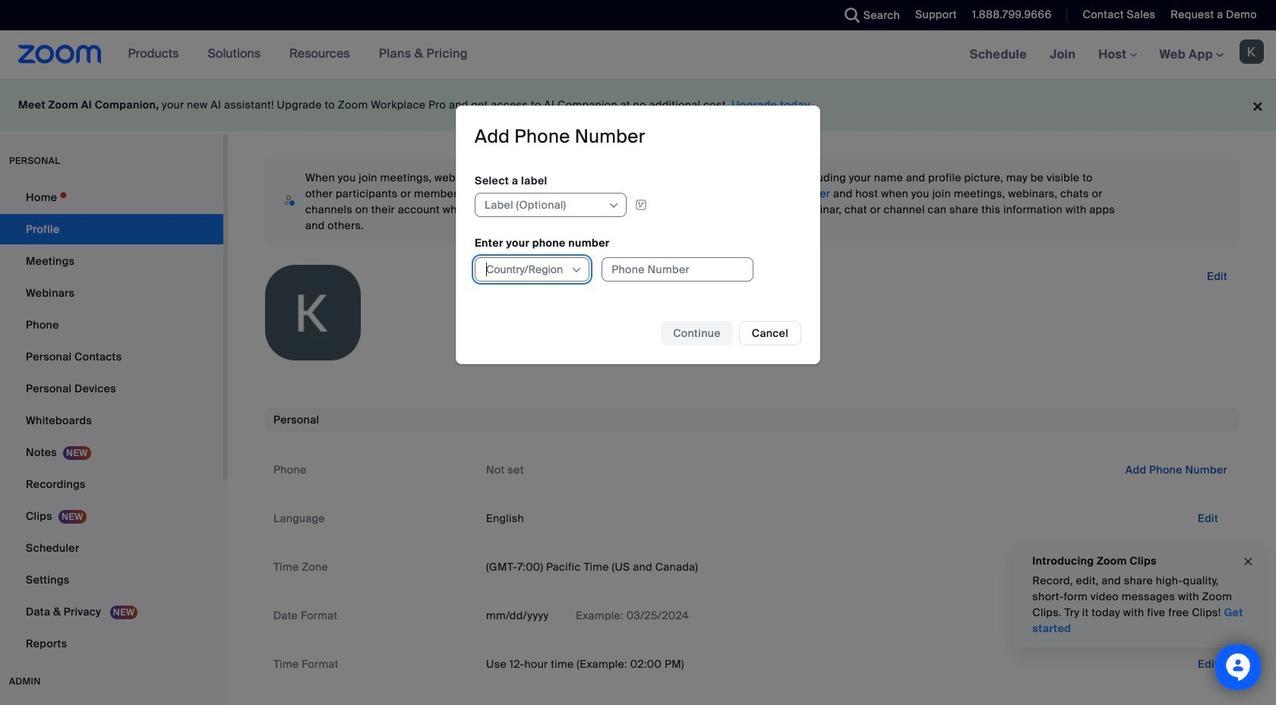 Task type: describe. For each thing, give the bounding box(es) containing it.
personal menu menu
[[0, 182, 223, 661]]

show options image
[[608, 200, 620, 212]]

support version for phone label image
[[631, 198, 652, 212]]

Phone Number text field
[[602, 257, 754, 282]]

product information navigation
[[117, 30, 479, 79]]

meetings navigation
[[959, 30, 1277, 80]]

close image
[[1242, 554, 1254, 571]]

Select Country text field
[[485, 258, 570, 281]]



Task type: vqa. For each thing, say whether or not it's contained in the screenshot.
tab list
no



Task type: locate. For each thing, give the bounding box(es) containing it.
heading
[[475, 125, 646, 148]]

dialog
[[456, 106, 821, 364]]

footer
[[0, 79, 1277, 131]]

banner
[[0, 30, 1277, 80]]

user photo image
[[265, 265, 361, 361]]

application
[[475, 193, 774, 217]]

show options image
[[571, 264, 583, 276]]



